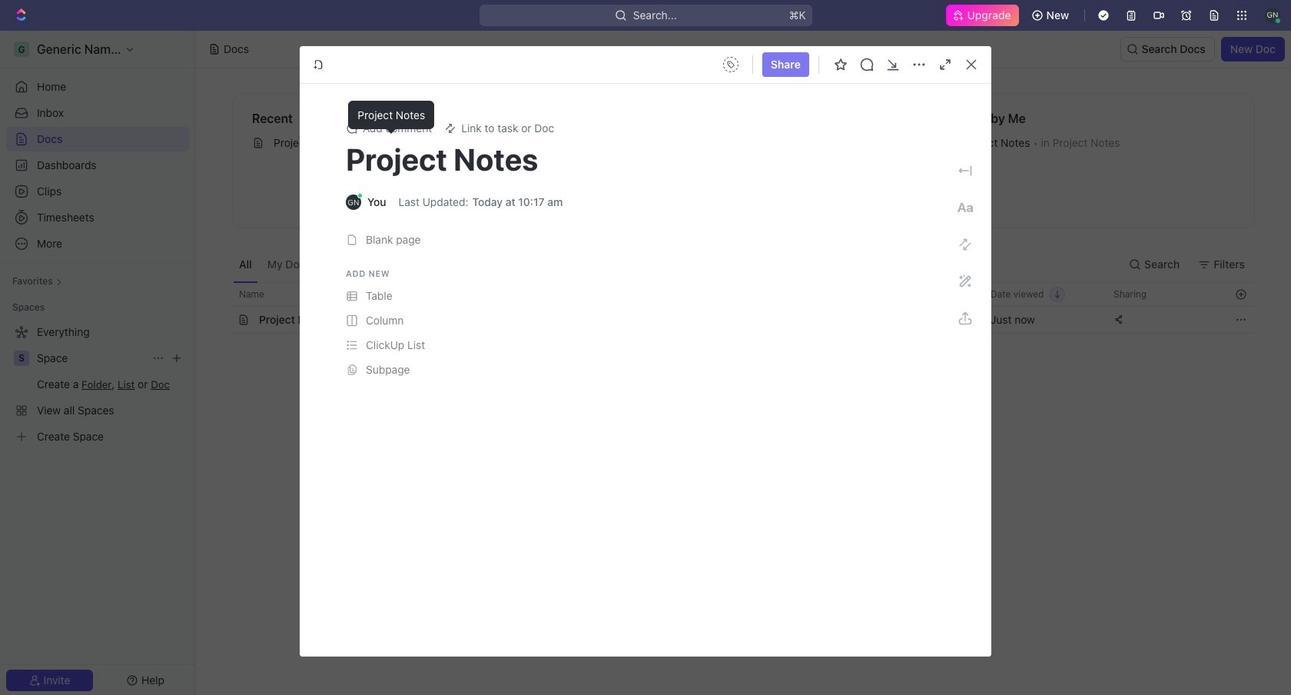 Task type: locate. For each thing, give the bounding box(es) containing it.
cell
[[216, 307, 233, 333], [859, 307, 982, 333]]

1 horizontal spatial cell
[[859, 307, 982, 333]]

column header
[[216, 282, 233, 307], [859, 282, 982, 307]]

row
[[216, 282, 1255, 307], [216, 306, 1255, 334]]

1 row from the top
[[216, 282, 1255, 307]]

2 column header from the left
[[859, 282, 982, 307]]

1 column header from the left
[[216, 282, 233, 307]]

0 horizontal spatial column header
[[216, 282, 233, 307]]

1 cell from the left
[[216, 307, 233, 333]]

table
[[216, 282, 1255, 334]]

0 horizontal spatial cell
[[216, 307, 233, 333]]

tab list
[[233, 246, 614, 282]]

1 horizontal spatial column header
[[859, 282, 982, 307]]



Task type: vqa. For each thing, say whether or not it's contained in the screenshot.
alert
no



Task type: describe. For each thing, give the bounding box(es) containing it.
2 cell from the left
[[859, 307, 982, 333]]

2 row from the top
[[216, 306, 1255, 334]]

sidebar navigation
[[0, 31, 196, 695]]

space, , element
[[14, 351, 29, 366]]

dropdown menu image
[[719, 52, 743, 77]]



